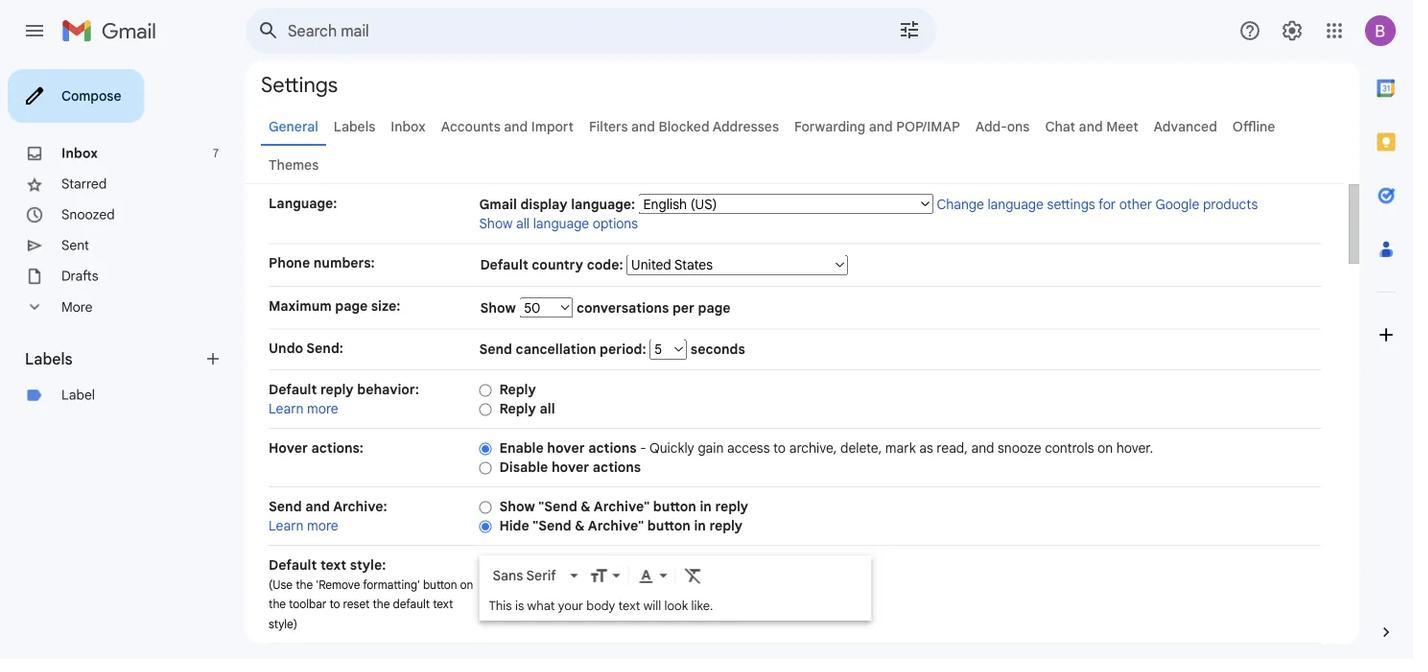 Task type: describe. For each thing, give the bounding box(es) containing it.
compose
[[61, 87, 121, 104]]

1 vertical spatial language
[[533, 215, 589, 232]]

cancellation
[[516, 341, 596, 358]]

compose button
[[8, 69, 144, 123]]

gmail
[[479, 196, 517, 212]]

style:
[[350, 556, 386, 573]]

and for archive:
[[305, 498, 330, 515]]

show all language options link
[[479, 215, 638, 232]]

advanced link
[[1154, 118, 1217, 135]]

add-ons
[[975, 118, 1030, 135]]

7
[[213, 146, 219, 161]]

remove formatting ‪(⌘\)‬ image
[[683, 566, 703, 585]]

offline
[[1233, 118, 1275, 135]]

& for hide
[[575, 517, 585, 534]]

actions:
[[311, 439, 364, 456]]

serif
[[526, 567, 556, 584]]

pop/imap
[[896, 118, 960, 135]]

conversations
[[576, 299, 669, 316]]

1 vertical spatial inbox link
[[61, 145, 98, 162]]

look
[[664, 598, 688, 613]]

addresses
[[713, 118, 779, 135]]

forwarding
[[794, 118, 865, 135]]

Show "Send & Archive" button in reply radio
[[479, 500, 492, 514]]

all for reply
[[540, 400, 555, 417]]

size:
[[371, 297, 400, 314]]

more for and
[[307, 517, 338, 534]]

sans serif
[[492, 567, 556, 584]]

sans serif option
[[489, 566, 566, 585]]

language:
[[269, 195, 337, 212]]

reply for reply all
[[499, 400, 536, 417]]

'remove
[[316, 577, 360, 592]]

button for show "send & archive" button in reply
[[653, 498, 696, 515]]

archive:
[[333, 498, 387, 515]]

options
[[593, 215, 638, 232]]

hover.
[[1116, 439, 1153, 456]]

filters and blocked addresses
[[589, 118, 779, 135]]

starred link
[[61, 176, 107, 192]]

language:
[[571, 196, 635, 212]]

settings
[[1047, 196, 1095, 212]]

reply for show "send & archive" button in reply
[[715, 498, 748, 515]]

snooze
[[998, 439, 1041, 456]]

Search mail text field
[[288, 21, 844, 40]]

0 horizontal spatial page
[[335, 297, 368, 314]]

show "send & archive" button in reply
[[499, 498, 748, 515]]

maximum
[[269, 297, 332, 314]]

sans
[[492, 567, 523, 584]]

for
[[1098, 196, 1116, 212]]

and for pop/imap
[[869, 118, 893, 135]]

to inside default text style: (use the 'remove formatting' button on the toolbar to reset the default text style)
[[329, 597, 340, 612]]

& for show
[[581, 498, 591, 515]]

"send for show
[[538, 498, 577, 515]]

Enable hover actions radio
[[479, 442, 492, 456]]

sent link
[[61, 237, 89, 254]]

general
[[269, 118, 318, 135]]

search mail image
[[251, 13, 286, 48]]

gmail display language:
[[479, 196, 635, 212]]

formatting'
[[363, 577, 420, 592]]

phone numbers:
[[269, 255, 375, 271]]

will
[[643, 598, 661, 613]]

in for show "send & archive" button in reply
[[700, 498, 712, 515]]

change language settings for other google products link
[[937, 196, 1258, 212]]

products
[[1203, 196, 1258, 212]]

add-ons link
[[975, 118, 1030, 135]]

period:
[[600, 341, 646, 358]]

default
[[393, 597, 430, 612]]

offline link
[[1233, 118, 1275, 135]]

hide
[[499, 517, 529, 534]]

your
[[558, 598, 583, 613]]

change
[[937, 196, 984, 212]]

archive" for hide
[[588, 517, 644, 534]]

hide "send & archive" button in reply
[[499, 517, 743, 534]]

disable
[[499, 459, 548, 475]]

0 vertical spatial language
[[987, 196, 1044, 212]]

google
[[1155, 196, 1199, 212]]

chat and meet
[[1045, 118, 1138, 135]]

Reply radio
[[479, 383, 492, 397]]

default for default text style: (use the 'remove formatting' button on the toolbar to reset the default text style)
[[269, 556, 317, 573]]

undo send:
[[269, 340, 343, 357]]

labels for "labels" link
[[334, 118, 375, 135]]

and for blocked
[[631, 118, 655, 135]]

1 horizontal spatial page
[[698, 299, 730, 316]]

main menu image
[[23, 19, 46, 42]]

reply all
[[499, 400, 555, 417]]

learn for default reply behavior: learn more
[[269, 400, 304, 417]]

per
[[672, 299, 694, 316]]

0 horizontal spatial the
[[269, 597, 286, 612]]

default text style: (use the 'remove formatting' button on the toolbar to reset the default text style)
[[269, 556, 473, 631]]

1 horizontal spatial the
[[296, 577, 313, 592]]

like.
[[691, 598, 713, 613]]

default for default reply behavior: learn more
[[269, 381, 317, 398]]

general link
[[269, 118, 318, 135]]

hover actions:
[[269, 439, 364, 456]]

what
[[527, 598, 555, 613]]

and right read,
[[971, 439, 994, 456]]

advanced
[[1154, 118, 1217, 135]]

themes link
[[269, 156, 319, 173]]

other
[[1119, 196, 1152, 212]]

hover
[[269, 439, 308, 456]]

add-
[[975, 118, 1007, 135]]



Task type: locate. For each thing, give the bounding box(es) containing it.
advanced search options image
[[890, 11, 929, 49]]

more
[[61, 299, 93, 315]]

maximum page size:
[[269, 297, 400, 314]]

this is what your body text will look like.
[[489, 598, 713, 613]]

learn more link for default
[[269, 400, 338, 417]]

labels
[[334, 118, 375, 135], [25, 349, 73, 368]]

reply up reply all
[[499, 381, 536, 398]]

in
[[700, 498, 712, 515], [694, 517, 706, 534]]

archive" up hide "send & archive" button in reply
[[594, 498, 650, 515]]

1 vertical spatial to
[[329, 597, 340, 612]]

1 horizontal spatial to
[[773, 439, 786, 456]]

default for default country code:
[[480, 257, 528, 273]]

country
[[532, 257, 583, 273]]

2 learn from the top
[[269, 517, 304, 534]]

controls
[[1045, 439, 1094, 456]]

0 vertical spatial more
[[307, 400, 338, 417]]

1 horizontal spatial inbox
[[391, 118, 426, 135]]

2 vertical spatial button
[[423, 577, 457, 592]]

send down 'hover'
[[269, 498, 302, 515]]

learn more link for send
[[269, 517, 338, 534]]

"send for hide
[[533, 517, 572, 534]]

1 more from the top
[[307, 400, 338, 417]]

1 vertical spatial labels
[[25, 349, 73, 368]]

&
[[581, 498, 591, 515], [575, 517, 585, 534]]

labels navigation
[[0, 61, 246, 659]]

1 vertical spatial button
[[647, 517, 691, 534]]

mark
[[885, 439, 916, 456]]

-
[[640, 439, 646, 456]]

0 horizontal spatial inbox link
[[61, 145, 98, 162]]

0 vertical spatial hover
[[547, 439, 585, 456]]

forwarding and pop/imap
[[794, 118, 960, 135]]

gmail image
[[61, 12, 166, 50]]

1 vertical spatial actions
[[593, 459, 641, 475]]

labels inside navigation
[[25, 349, 73, 368]]

inbox inside labels navigation
[[61, 145, 98, 162]]

on left hover. at the right
[[1097, 439, 1113, 456]]

show for show all language options
[[479, 215, 513, 232]]

show down the gmail
[[479, 215, 513, 232]]

reply for reply
[[499, 381, 536, 398]]

2 vertical spatial reply
[[709, 517, 743, 534]]

1 vertical spatial inbox
[[61, 145, 98, 162]]

send for send cancellation period:
[[479, 341, 512, 358]]

this
[[489, 598, 512, 613]]

code:
[[587, 257, 623, 273]]

inbox right "labels" link
[[391, 118, 426, 135]]

send inside send and archive: learn more
[[269, 498, 302, 515]]

filters
[[589, 118, 628, 135]]

"send down disable hover actions
[[538, 498, 577, 515]]

default
[[480, 257, 528, 273], [269, 381, 317, 398], [269, 556, 317, 573]]

show for show
[[480, 299, 519, 316]]

more inside send and archive: learn more
[[307, 517, 338, 534]]

0 vertical spatial button
[[653, 498, 696, 515]]

on left sans
[[460, 577, 473, 592]]

settings image
[[1281, 19, 1304, 42]]

send:
[[306, 340, 343, 357]]

phone
[[269, 255, 310, 271]]

labels heading
[[25, 349, 203, 368]]

in down the gain
[[700, 498, 712, 515]]

to
[[773, 439, 786, 456], [329, 597, 340, 612]]

and inside send and archive: learn more
[[305, 498, 330, 515]]

settings
[[261, 71, 338, 98]]

& down the show "send & archive" button in reply
[[575, 517, 585, 534]]

and for meet
[[1079, 118, 1103, 135]]

label link
[[61, 387, 95, 403]]

labels for labels heading
[[25, 349, 73, 368]]

drafts link
[[61, 268, 98, 284]]

more inside default reply behavior: learn more
[[307, 400, 338, 417]]

2 vertical spatial default
[[269, 556, 317, 573]]

1 horizontal spatial on
[[1097, 439, 1113, 456]]

1 vertical spatial on
[[460, 577, 473, 592]]

default inside default reply behavior: learn more
[[269, 381, 317, 398]]

on
[[1097, 439, 1113, 456], [460, 577, 473, 592]]

show up hide
[[499, 498, 535, 515]]

delete,
[[840, 439, 882, 456]]

snoozed
[[61, 206, 115, 223]]

learn more link down the archive:
[[269, 517, 338, 534]]

(use
[[269, 577, 293, 592]]

Reply all radio
[[479, 402, 492, 417]]

chat
[[1045, 118, 1075, 135]]

accounts and import link
[[441, 118, 574, 135]]

default down 'undo'
[[269, 381, 317, 398]]

archive,
[[789, 439, 837, 456]]

blocked
[[659, 118, 709, 135]]

inbox link right "labels" link
[[391, 118, 426, 135]]

0 horizontal spatial on
[[460, 577, 473, 592]]

disable hover actions
[[499, 459, 641, 475]]

0 vertical spatial learn
[[269, 400, 304, 417]]

and right filters on the left of the page
[[631, 118, 655, 135]]

actions for disable
[[593, 459, 641, 475]]

0 vertical spatial archive"
[[594, 498, 650, 515]]

0 vertical spatial labels
[[334, 118, 375, 135]]

0 vertical spatial in
[[700, 498, 712, 515]]

1 reply from the top
[[499, 381, 536, 398]]

toolbar
[[289, 597, 326, 612]]

learn up 'hover'
[[269, 400, 304, 417]]

1 vertical spatial show
[[480, 299, 519, 316]]

archive" for show
[[594, 498, 650, 515]]

to right access
[[773, 439, 786, 456]]

sent
[[61, 237, 89, 254]]

the
[[296, 577, 313, 592], [269, 597, 286, 612], [373, 597, 390, 612]]

button up default
[[423, 577, 457, 592]]

1 vertical spatial reply
[[715, 498, 748, 515]]

conversations per page
[[573, 299, 730, 316]]

0 horizontal spatial language
[[533, 215, 589, 232]]

snoozed link
[[61, 206, 115, 223]]

1 vertical spatial learn more link
[[269, 517, 338, 534]]

"send
[[538, 498, 577, 515], [533, 517, 572, 534]]

show
[[479, 215, 513, 232], [480, 299, 519, 316], [499, 498, 535, 515]]

2 vertical spatial show
[[499, 498, 535, 515]]

inbox up starred link
[[61, 145, 98, 162]]

2 horizontal spatial the
[[373, 597, 390, 612]]

button down the show "send & archive" button in reply
[[647, 517, 691, 534]]

0 vertical spatial send
[[479, 341, 512, 358]]

hover for disable
[[551, 459, 589, 475]]

the up toolbar
[[296, 577, 313, 592]]

all for show
[[516, 215, 530, 232]]

labels link
[[334, 118, 375, 135]]

2 learn more link from the top
[[269, 517, 338, 534]]

seconds
[[687, 341, 745, 358]]

all
[[516, 215, 530, 232], [540, 400, 555, 417]]

Disable hover actions radio
[[479, 461, 492, 475]]

more up the hover actions:
[[307, 400, 338, 417]]

0 horizontal spatial labels
[[25, 349, 73, 368]]

text up the 'remove
[[320, 556, 346, 573]]

and right chat
[[1079, 118, 1103, 135]]

in for hide "send & archive" button in reply
[[694, 517, 706, 534]]

formatting options toolbar
[[485, 557, 866, 593]]

inbox link
[[391, 118, 426, 135], [61, 145, 98, 162]]

1 learn more link from the top
[[269, 400, 338, 417]]

1 horizontal spatial send
[[479, 341, 512, 358]]

0 vertical spatial "send
[[538, 498, 577, 515]]

the down formatting'
[[373, 597, 390, 612]]

1 vertical spatial send
[[269, 498, 302, 515]]

send up reply radio on the left bottom of the page
[[479, 341, 512, 358]]

on inside default text style: (use the 'remove formatting' button on the toolbar to reset the default text style)
[[460, 577, 473, 592]]

button for hide "send & archive" button in reply
[[647, 517, 691, 534]]

0 horizontal spatial send
[[269, 498, 302, 515]]

is
[[515, 598, 524, 613]]

button inside default text style: (use the 'remove formatting' button on the toolbar to reset the default text style)
[[423, 577, 457, 592]]

0 horizontal spatial all
[[516, 215, 530, 232]]

1 vertical spatial default
[[269, 381, 317, 398]]

filters and blocked addresses link
[[589, 118, 779, 135]]

labels up label
[[25, 349, 73, 368]]

starred
[[61, 176, 107, 192]]

send for send and archive: learn more
[[269, 498, 302, 515]]

default left "country"
[[480, 257, 528, 273]]

0 horizontal spatial text
[[320, 556, 346, 573]]

0 vertical spatial reply
[[320, 381, 354, 398]]

None search field
[[246, 8, 936, 54]]

reply right reply all option
[[499, 400, 536, 417]]

learn for send and archive: learn more
[[269, 517, 304, 534]]

meet
[[1106, 118, 1138, 135]]

Hide "Send & Archive" button in reply radio
[[479, 519, 492, 534]]

style)
[[269, 617, 297, 631]]

reply
[[499, 381, 536, 398], [499, 400, 536, 417]]

and left import
[[504, 118, 528, 135]]

0 horizontal spatial inbox
[[61, 145, 98, 162]]

more for reply
[[307, 400, 338, 417]]

0 vertical spatial show
[[479, 215, 513, 232]]

0 vertical spatial inbox link
[[391, 118, 426, 135]]

default country code:
[[480, 257, 627, 273]]

quickly
[[649, 439, 694, 456]]

reply up 'formatting options' toolbar
[[709, 517, 743, 534]]

send and archive: learn more
[[269, 498, 387, 534]]

learn
[[269, 400, 304, 417], [269, 517, 304, 534]]

0 vertical spatial actions
[[588, 439, 637, 456]]

page right per
[[698, 299, 730, 316]]

reply inside default reply behavior: learn more
[[320, 381, 354, 398]]

send
[[479, 341, 512, 358], [269, 498, 302, 515]]

archive" down the show "send & archive" button in reply
[[588, 517, 644, 534]]

actions left -
[[588, 439, 637, 456]]

to down the 'remove
[[329, 597, 340, 612]]

0 vertical spatial &
[[581, 498, 591, 515]]

language down gmail display language:
[[533, 215, 589, 232]]

2 more from the top
[[307, 517, 338, 534]]

text left will at the left bottom of page
[[618, 598, 640, 613]]

1 horizontal spatial text
[[433, 597, 453, 612]]

learn inside default reply behavior: learn more
[[269, 400, 304, 417]]

1 vertical spatial reply
[[499, 400, 536, 417]]

reset
[[343, 597, 370, 612]]

import
[[531, 118, 574, 135]]

show down default country code:
[[480, 299, 519, 316]]

hover for enable
[[547, 439, 585, 456]]

and for import
[[504, 118, 528, 135]]

show all language options
[[479, 215, 638, 232]]

all up enable
[[540, 400, 555, 417]]

button up hide "send & archive" button in reply
[[653, 498, 696, 515]]

numbers:
[[313, 255, 375, 271]]

learn inside send and archive: learn more
[[269, 517, 304, 534]]

in up remove formatting ‪(⌘\)‬ icon
[[694, 517, 706, 534]]

1 horizontal spatial labels
[[334, 118, 375, 135]]

show for show "send & archive" button in reply
[[499, 498, 535, 515]]

page left the size:
[[335, 297, 368, 314]]

language
[[987, 196, 1044, 212], [533, 215, 589, 232]]

1 vertical spatial more
[[307, 517, 338, 534]]

actions down -
[[593, 459, 641, 475]]

1 vertical spatial all
[[540, 400, 555, 417]]

& up hide "send & archive" button in reply
[[581, 498, 591, 515]]

0 vertical spatial default
[[480, 257, 528, 273]]

inbox link up starred link
[[61, 145, 98, 162]]

0 vertical spatial learn more link
[[269, 400, 338, 417]]

1 vertical spatial learn
[[269, 517, 304, 534]]

read,
[[937, 439, 968, 456]]

0 vertical spatial reply
[[499, 381, 536, 398]]

change language settings for other google products
[[937, 196, 1258, 212]]

display
[[520, 196, 568, 212]]

default inside default text style: (use the 'remove formatting' button on the toolbar to reset the default text style)
[[269, 556, 317, 573]]

and left pop/imap
[[869, 118, 893, 135]]

learn up (use
[[269, 517, 304, 534]]

"send right hide
[[533, 517, 572, 534]]

behavior:
[[357, 381, 419, 398]]

ons
[[1007, 118, 1030, 135]]

0 vertical spatial inbox
[[391, 118, 426, 135]]

language right change
[[987, 196, 1044, 212]]

0 horizontal spatial to
[[329, 597, 340, 612]]

labels right general link
[[334, 118, 375, 135]]

learn more link up the hover actions:
[[269, 400, 338, 417]]

all down display
[[516, 215, 530, 232]]

0 vertical spatial to
[[773, 439, 786, 456]]

1 vertical spatial hover
[[551, 459, 589, 475]]

tab list
[[1359, 61, 1413, 590]]

chat and meet link
[[1045, 118, 1138, 135]]

and left the archive:
[[305, 498, 330, 515]]

actions
[[588, 439, 637, 456], [593, 459, 641, 475]]

1 horizontal spatial language
[[987, 196, 1044, 212]]

0 vertical spatial all
[[516, 215, 530, 232]]

1 vertical spatial archive"
[[588, 517, 644, 534]]

enable
[[499, 439, 544, 456]]

gain
[[698, 439, 724, 456]]

the down (use
[[269, 597, 286, 612]]

0 vertical spatial on
[[1097, 439, 1113, 456]]

and
[[504, 118, 528, 135], [631, 118, 655, 135], [869, 118, 893, 135], [1079, 118, 1103, 135], [971, 439, 994, 456], [305, 498, 330, 515]]

1 vertical spatial in
[[694, 517, 706, 534]]

reply for hide "send & archive" button in reply
[[709, 517, 743, 534]]

1 learn from the top
[[269, 400, 304, 417]]

reply down 'send:'
[[320, 381, 354, 398]]

1 horizontal spatial inbox link
[[391, 118, 426, 135]]

forwarding and pop/imap link
[[794, 118, 960, 135]]

2 reply from the top
[[499, 400, 536, 417]]

reply down access
[[715, 498, 748, 515]]

more down the archive:
[[307, 517, 338, 534]]

enable hover actions - quickly gain access to archive, delete, mark as read, and snooze controls on hover.
[[499, 439, 1153, 456]]

1 vertical spatial "send
[[533, 517, 572, 534]]

2 horizontal spatial text
[[618, 598, 640, 613]]

hover up disable hover actions
[[547, 439, 585, 456]]

support image
[[1238, 19, 1261, 42]]

hover right disable
[[551, 459, 589, 475]]

text right default
[[433, 597, 453, 612]]

1 horizontal spatial all
[[540, 400, 555, 417]]

1 vertical spatial &
[[575, 517, 585, 534]]

default up (use
[[269, 556, 317, 573]]

actions for enable
[[588, 439, 637, 456]]

themes
[[269, 156, 319, 173]]



Task type: vqa. For each thing, say whether or not it's contained in the screenshot.
undo
yes



